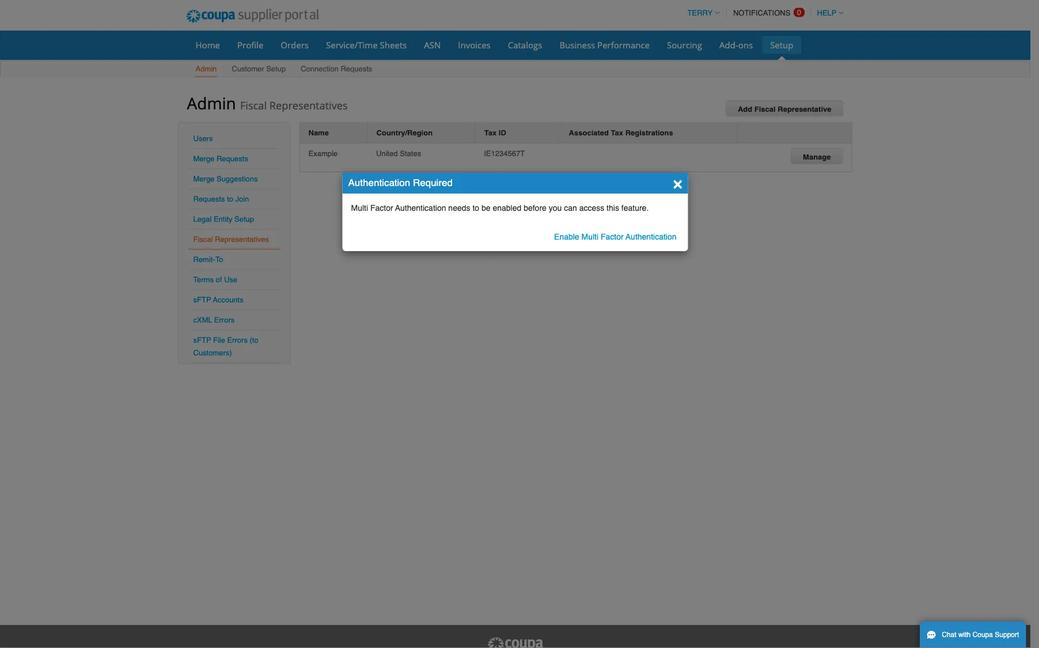 Task type: locate. For each thing, give the bounding box(es) containing it.
ie1234567t
[[484, 149, 525, 158]]

business performance link
[[553, 36, 658, 54]]

asn link
[[417, 36, 449, 54]]

customer setup
[[232, 65, 286, 73]]

1 vertical spatial requests
[[217, 154, 248, 163]]

requests inside connection requests link
[[341, 65, 373, 73]]

customers)
[[193, 349, 232, 357]]

coupa
[[973, 631, 994, 639]]

fiscal inside add fiscal representative 'link'
[[755, 105, 776, 114]]

0 vertical spatial factor
[[371, 203, 394, 213]]

factor
[[371, 203, 394, 213], [601, 232, 624, 242]]

1 horizontal spatial tax
[[611, 129, 624, 137]]

1 vertical spatial errors
[[227, 336, 248, 345]]

catalogs link
[[501, 36, 550, 54]]

tax right associated
[[611, 129, 624, 137]]

connection requests link
[[300, 62, 373, 77]]

orders
[[281, 39, 309, 51]]

merge for merge suggestions
[[193, 175, 215, 183]]

representatives down legal entity setup
[[215, 235, 269, 244]]

performance
[[598, 39, 650, 51]]

fiscal for add
[[755, 105, 776, 114]]

0 horizontal spatial to
[[227, 195, 233, 203]]

multi factor authentication needs to be enabled before you can access this feature.
[[351, 203, 649, 213]]

join
[[235, 195, 249, 203]]

0 vertical spatial multi
[[351, 203, 368, 213]]

errors down accounts
[[214, 316, 235, 325]]

2 horizontal spatial setup
[[771, 39, 794, 51]]

add-
[[720, 39, 739, 51]]

profile link
[[230, 36, 271, 54]]

customer setup link
[[231, 62, 287, 77]]

invoices
[[458, 39, 491, 51]]

feature.
[[622, 203, 649, 213]]

fiscal right add
[[755, 105, 776, 114]]

service/time sheets link
[[319, 36, 415, 54]]

factor down the this
[[601, 232, 624, 242]]

fiscal representatives
[[193, 235, 269, 244]]

0 vertical spatial errors
[[214, 316, 235, 325]]

1 merge from the top
[[193, 154, 215, 163]]

chat with coupa support
[[943, 631, 1020, 639]]

users
[[193, 134, 213, 143]]

example
[[309, 149, 338, 158]]

sftp
[[193, 296, 211, 304], [193, 336, 211, 345]]

setup right ons
[[771, 39, 794, 51]]

authentication down 'united'
[[348, 177, 411, 188]]

errors left (to
[[227, 336, 248, 345]]

authentication
[[348, 177, 411, 188], [396, 203, 446, 213], [626, 232, 677, 242]]

setup
[[771, 39, 794, 51], [266, 65, 286, 73], [235, 215, 254, 224]]

authentication required
[[348, 177, 453, 188]]

fiscal inside the admin fiscal representatives
[[240, 98, 267, 112]]

2 vertical spatial setup
[[235, 215, 254, 224]]

representatives up name
[[270, 98, 348, 112]]

enable multi factor authentication
[[555, 232, 677, 242]]

requests up legal
[[193, 195, 225, 203]]

errors
[[214, 316, 235, 325], [227, 336, 248, 345]]

merge down users
[[193, 154, 215, 163]]

2 tax from the left
[[611, 129, 624, 137]]

you
[[549, 203, 562, 213]]

0 vertical spatial requests
[[341, 65, 373, 73]]

legal entity setup
[[193, 215, 254, 224]]

file
[[213, 336, 225, 345]]

requests up suggestions
[[217, 154, 248, 163]]

1 vertical spatial sftp
[[193, 336, 211, 345]]

can
[[564, 203, 578, 213]]

multi right enable
[[582, 232, 599, 242]]

1 vertical spatial representatives
[[215, 235, 269, 244]]

1 vertical spatial setup
[[266, 65, 286, 73]]

1 vertical spatial authentication
[[396, 203, 446, 213]]

1 vertical spatial merge
[[193, 175, 215, 183]]

admin down admin link
[[187, 92, 236, 114]]

1 vertical spatial multi
[[582, 232, 599, 242]]

1 horizontal spatial factor
[[601, 232, 624, 242]]

home
[[196, 39, 220, 51]]

1 horizontal spatial fiscal
[[240, 98, 267, 112]]

name
[[309, 129, 329, 137]]

sftp accounts
[[193, 296, 244, 304]]

admin link
[[195, 62, 218, 77]]

0 vertical spatial admin
[[196, 65, 217, 73]]

2 merge from the top
[[193, 175, 215, 183]]

service/time
[[326, 39, 378, 51]]

authentication down required
[[396, 203, 446, 213]]

1 vertical spatial coupa supplier portal image
[[487, 637, 544, 649]]

fiscal down customer setup "link" at the left of page
[[240, 98, 267, 112]]

needs
[[449, 203, 471, 213]]

0 horizontal spatial coupa supplier portal image
[[178, 2, 327, 31]]

coupa supplier portal image
[[178, 2, 327, 31], [487, 637, 544, 649]]

admin for admin fiscal representatives
[[187, 92, 236, 114]]

1 horizontal spatial setup
[[266, 65, 286, 73]]

sftp up cxml
[[193, 296, 211, 304]]

sftp inside sftp file errors (to customers)
[[193, 336, 211, 345]]

0 vertical spatial authentication
[[348, 177, 411, 188]]

0 horizontal spatial tax
[[485, 129, 497, 137]]

users link
[[193, 134, 213, 143]]

representatives
[[270, 98, 348, 112], [215, 235, 269, 244]]

tax left "id"
[[485, 129, 497, 137]]

catalogs
[[508, 39, 543, 51]]

2 horizontal spatial fiscal
[[755, 105, 776, 114]]

associated tax registrations
[[569, 129, 674, 137]]

terms of use link
[[193, 276, 238, 284]]

factor down "authentication required"
[[371, 203, 394, 213]]

authentication down feature.
[[626, 232, 677, 242]]

sftp up customers) at the bottom left of the page
[[193, 336, 211, 345]]

0 horizontal spatial setup
[[235, 215, 254, 224]]

1 vertical spatial admin
[[187, 92, 236, 114]]

access
[[580, 203, 605, 213]]

terms of use
[[193, 276, 238, 284]]

enable multi factor authentication link
[[555, 232, 677, 242]]

merge requests
[[193, 154, 248, 163]]

fiscal
[[240, 98, 267, 112], [755, 105, 776, 114], [193, 235, 213, 244]]

to left be in the left of the page
[[473, 203, 480, 213]]

0 vertical spatial setup
[[771, 39, 794, 51]]

to
[[227, 195, 233, 203], [473, 203, 480, 213]]

customer
[[232, 65, 264, 73]]

representative
[[778, 105, 832, 114]]

sftp for sftp accounts
[[193, 296, 211, 304]]

setup right customer
[[266, 65, 286, 73]]

multi down "authentication required"
[[351, 203, 368, 213]]

merge down merge requests
[[193, 175, 215, 183]]

business
[[560, 39, 596, 51]]

1 horizontal spatial coupa supplier portal image
[[487, 637, 544, 649]]

to left join
[[227, 195, 233, 203]]

be
[[482, 203, 491, 213]]

fiscal down legal
[[193, 235, 213, 244]]

1 sftp from the top
[[193, 296, 211, 304]]

merge requests link
[[193, 154, 248, 163]]

merge
[[193, 154, 215, 163], [193, 175, 215, 183]]

admin for admin
[[196, 65, 217, 73]]

0 vertical spatial merge
[[193, 154, 215, 163]]

×
[[673, 174, 683, 192]]

0 vertical spatial sftp
[[193, 296, 211, 304]]

0 vertical spatial representatives
[[270, 98, 348, 112]]

requests for connection requests
[[341, 65, 373, 73]]

requests down the service/time
[[341, 65, 373, 73]]

0 horizontal spatial multi
[[351, 203, 368, 213]]

add
[[738, 105, 753, 114]]

representatives inside the admin fiscal representatives
[[270, 98, 348, 112]]

admin down home link
[[196, 65, 217, 73]]

setup down join
[[235, 215, 254, 224]]

0 vertical spatial coupa supplier portal image
[[178, 2, 327, 31]]

1 tax from the left
[[485, 129, 497, 137]]

2 sftp from the top
[[193, 336, 211, 345]]

sftp accounts link
[[193, 296, 244, 304]]



Task type: vqa. For each thing, say whether or not it's contained in the screenshot.
Add button
no



Task type: describe. For each thing, give the bounding box(es) containing it.
before
[[524, 203, 547, 213]]

sftp file errors (to customers) link
[[193, 336, 259, 357]]

enable
[[555, 232, 580, 242]]

merge suggestions link
[[193, 175, 258, 183]]

support
[[996, 631, 1020, 639]]

errors inside sftp file errors (to customers)
[[227, 336, 248, 345]]

entity
[[214, 215, 233, 224]]

remit-to
[[193, 255, 223, 264]]

of
[[216, 276, 222, 284]]

remit-
[[193, 255, 215, 264]]

id
[[499, 129, 507, 137]]

chat with coupa support button
[[921, 622, 1027, 649]]

add fiscal representative link
[[726, 101, 844, 117]]

requests for merge requests
[[217, 154, 248, 163]]

states
[[400, 149, 421, 158]]

registrations
[[626, 129, 674, 137]]

manage
[[804, 153, 832, 161]]

associated
[[569, 129, 609, 137]]

fiscal representatives link
[[193, 235, 269, 244]]

united states
[[376, 149, 421, 158]]

requests to join
[[193, 195, 249, 203]]

sftp for sftp file errors (to customers)
[[193, 336, 211, 345]]

sheets
[[380, 39, 407, 51]]

home link
[[188, 36, 228, 54]]

this
[[607, 203, 620, 213]]

add-ons link
[[713, 36, 761, 54]]

remit-to link
[[193, 255, 223, 264]]

suggestions
[[217, 175, 258, 183]]

legal entity setup link
[[193, 215, 254, 224]]

enabled
[[493, 203, 522, 213]]

merge for merge requests
[[193, 154, 215, 163]]

service/time sheets
[[326, 39, 407, 51]]

setup link
[[763, 36, 802, 54]]

accounts
[[213, 296, 244, 304]]

1 horizontal spatial multi
[[582, 232, 599, 242]]

cxml errors link
[[193, 316, 235, 325]]

legal
[[193, 215, 212, 224]]

cxml errors
[[193, 316, 235, 325]]

ons
[[739, 39, 754, 51]]

admin fiscal representatives
[[187, 92, 348, 114]]

use
[[224, 276, 238, 284]]

country/region
[[377, 129, 433, 137]]

1 vertical spatial factor
[[601, 232, 624, 242]]

sftp file errors (to customers)
[[193, 336, 259, 357]]

add fiscal representative
[[738, 105, 832, 114]]

tax id
[[485, 129, 507, 137]]

invoices link
[[451, 36, 499, 54]]

connection requests
[[301, 65, 373, 73]]

orders link
[[273, 36, 316, 54]]

2 vertical spatial requests
[[193, 195, 225, 203]]

× button
[[673, 174, 683, 192]]

profile
[[238, 39, 264, 51]]

0 horizontal spatial factor
[[371, 203, 394, 213]]

united
[[376, 149, 398, 158]]

terms
[[193, 276, 214, 284]]

(to
[[250, 336, 259, 345]]

2 vertical spatial authentication
[[626, 232, 677, 242]]

with
[[959, 631, 972, 639]]

connection
[[301, 65, 339, 73]]

to
[[215, 255, 223, 264]]

business performance
[[560, 39, 650, 51]]

0 horizontal spatial fiscal
[[193, 235, 213, 244]]

setup inside "link"
[[266, 65, 286, 73]]

1 horizontal spatial to
[[473, 203, 480, 213]]

fiscal for admin
[[240, 98, 267, 112]]

requests to join link
[[193, 195, 249, 203]]

cxml
[[193, 316, 212, 325]]

required
[[413, 177, 453, 188]]

sourcing link
[[660, 36, 710, 54]]

add-ons
[[720, 39, 754, 51]]

sourcing
[[668, 39, 703, 51]]

chat
[[943, 631, 957, 639]]



